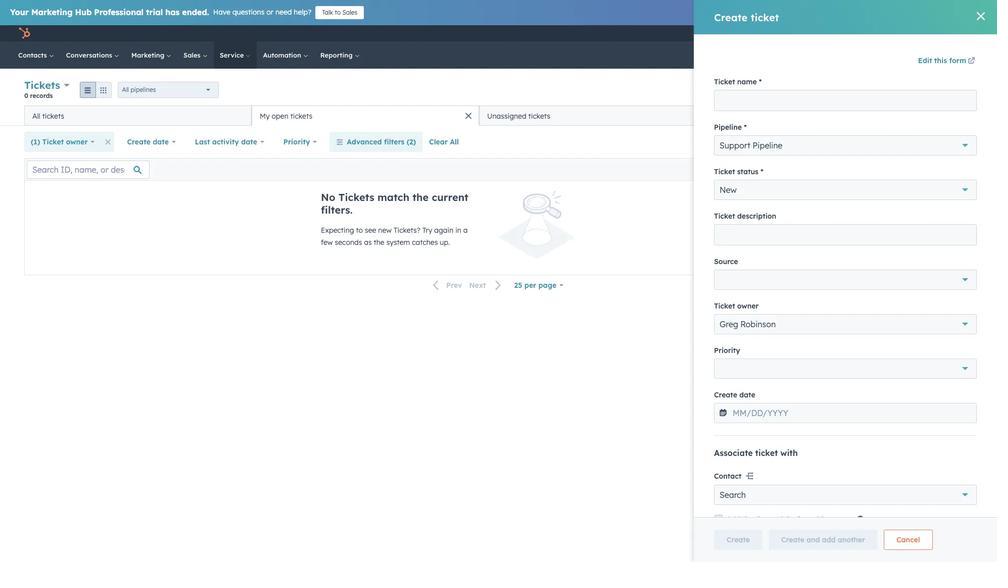 Task type: locate. For each thing, give the bounding box(es) containing it.
expecting to see new tickets? try again in a few seconds as the system catches up.
[[321, 226, 468, 247]]

marketing left the hub
[[31, 7, 73, 17]]

view for save
[[952, 138, 965, 146]]

all right "clear" on the top left of the page
[[450, 138, 459, 147]]

0 vertical spatial tickets
[[24, 79, 60, 92]]

0 vertical spatial sales
[[343, 9, 358, 16]]

1 horizontal spatial tickets
[[339, 191, 375, 204]]

view right add
[[745, 111, 761, 120]]

seconds
[[335, 238, 362, 247]]

sales left service
[[184, 51, 203, 59]]

marketplaces image
[[864, 30, 873, 39]]

clear all button
[[423, 132, 466, 152]]

0 vertical spatial marketing
[[31, 7, 73, 17]]

tickets?
[[394, 226, 421, 235]]

0 horizontal spatial to
[[335, 9, 341, 16]]

unassigned
[[487, 111, 527, 121]]

create ticket button
[[919, 82, 973, 98]]

marketing up pipelines
[[131, 51, 166, 59]]

prev button
[[427, 279, 466, 292]]

tickets inside popup button
[[24, 79, 60, 92]]

0 horizontal spatial date
[[153, 138, 169, 147]]

3 tickets from the left
[[529, 111, 551, 121]]

0 vertical spatial to
[[335, 9, 341, 16]]

view inside 'popup button'
[[745, 111, 761, 120]]

to right talk
[[335, 9, 341, 16]]

menu
[[782, 25, 985, 41]]

sales link
[[177, 41, 214, 69]]

2 horizontal spatial tickets
[[529, 111, 551, 121]]

25 per page button
[[508, 276, 570, 296]]

pagination navigation
[[427, 279, 508, 292]]

system
[[387, 238, 410, 247]]

records
[[30, 92, 53, 100]]

no
[[321, 191, 336, 204]]

questions
[[232, 8, 265, 17]]

notifications button
[[915, 25, 932, 41]]

25
[[514, 281, 522, 290]]

your
[[10, 7, 29, 17]]

1 horizontal spatial to
[[356, 226, 363, 235]]

all down 0 records
[[32, 111, 40, 121]]

0 vertical spatial view
[[745, 111, 761, 120]]

the inside expecting to see new tickets? try again in a few seconds as the system catches up.
[[374, 238, 385, 247]]

tickets right unassigned on the top
[[529, 111, 551, 121]]

1 horizontal spatial sales
[[343, 9, 358, 16]]

0 vertical spatial create
[[928, 86, 947, 94]]

1 vertical spatial to
[[356, 226, 363, 235]]

tickets inside button
[[529, 111, 551, 121]]

have
[[213, 8, 231, 17]]

advanced filters (2)
[[347, 138, 416, 147]]

view inside button
[[952, 138, 965, 146]]

trial
[[146, 7, 163, 17]]

1 horizontal spatial date
[[241, 138, 257, 147]]

talk to sales button
[[316, 6, 364, 19]]

priority
[[283, 138, 310, 147]]

again
[[434, 226, 454, 235]]

see
[[365, 226, 376, 235]]

last
[[195, 138, 210, 147]]

calling icon button
[[839, 27, 856, 40]]

1 horizontal spatial view
[[952, 138, 965, 146]]

all
[[122, 86, 129, 93], [800, 111, 809, 120], [32, 111, 40, 121], [450, 138, 459, 147]]

the
[[413, 191, 429, 204], [374, 238, 385, 247]]

to inside expecting to see new tickets? try again in a few seconds as the system catches up.
[[356, 226, 363, 235]]

import button
[[876, 82, 913, 98]]

view right save
[[952, 138, 965, 146]]

to inside button
[[335, 9, 341, 16]]

expecting
[[321, 226, 354, 235]]

tickets
[[42, 111, 64, 121], [291, 111, 312, 121], [529, 111, 551, 121]]

tickets for unassigned tickets
[[529, 111, 551, 121]]

date right activity
[[241, 138, 257, 147]]

tickets right no
[[339, 191, 375, 204]]

add view (3/5) button
[[711, 106, 793, 126]]

create ticket
[[928, 86, 965, 94]]

no tickets match the current filters.
[[321, 191, 469, 216]]

filters
[[384, 138, 405, 147]]

contacts
[[18, 51, 49, 59]]

all left pipelines
[[122, 86, 129, 93]]

create down all tickets button
[[127, 138, 151, 147]]

tickets down the records
[[42, 111, 64, 121]]

view
[[745, 111, 761, 120], [952, 138, 965, 146]]

to left see
[[356, 226, 363, 235]]

upgrade image
[[789, 30, 798, 39]]

marketing
[[31, 7, 73, 17], [131, 51, 166, 59]]

tickets up the records
[[24, 79, 60, 92]]

all inside popup button
[[122, 86, 129, 93]]

group inside tickets banner
[[80, 82, 112, 98]]

2 tickets from the left
[[291, 111, 312, 121]]

new
[[378, 226, 392, 235]]

sales right talk
[[343, 9, 358, 16]]

sales inside button
[[343, 9, 358, 16]]

need
[[275, 8, 292, 17]]

a
[[463, 226, 468, 235]]

pipelines
[[131, 86, 156, 93]]

date
[[153, 138, 169, 147], [241, 138, 257, 147]]

0 horizontal spatial view
[[745, 111, 761, 120]]

catches
[[412, 238, 438, 247]]

service
[[220, 51, 246, 59]]

1 tickets from the left
[[42, 111, 64, 121]]

(1) ticket owner button
[[24, 132, 101, 152]]

1 horizontal spatial create
[[928, 86, 947, 94]]

1 vertical spatial the
[[374, 238, 385, 247]]

save view button
[[918, 134, 973, 150]]

0 horizontal spatial the
[[374, 238, 385, 247]]

menu item
[[836, 25, 838, 41]]

1 horizontal spatial marketing
[[131, 51, 166, 59]]

add view (3/5)
[[728, 111, 781, 120]]

the right match at the top left of the page
[[413, 191, 429, 204]]

create inside popup button
[[127, 138, 151, 147]]

1 horizontal spatial the
[[413, 191, 429, 204]]

last activity date button
[[188, 132, 271, 152]]

prev
[[446, 281, 462, 290]]

next button
[[466, 279, 508, 292]]

all left views
[[800, 111, 809, 120]]

advanced
[[347, 138, 382, 147]]

0 horizontal spatial tickets
[[42, 111, 64, 121]]

group
[[80, 82, 112, 98]]

help button
[[881, 25, 898, 41]]

0 horizontal spatial sales
[[184, 51, 203, 59]]

ticket
[[42, 138, 64, 147]]

upgrade
[[800, 30, 829, 38]]

all views link
[[793, 106, 837, 126]]

1 vertical spatial tickets
[[339, 191, 375, 204]]

all inside button
[[32, 111, 40, 121]]

the right as
[[374, 238, 385, 247]]

1 vertical spatial sales
[[184, 51, 203, 59]]

1 vertical spatial create
[[127, 138, 151, 147]]

0 horizontal spatial tickets
[[24, 79, 60, 92]]

tickets inside button
[[42, 111, 64, 121]]

page
[[539, 281, 557, 290]]

views
[[811, 111, 831, 120]]

1 horizontal spatial tickets
[[291, 111, 312, 121]]

date down all tickets button
[[153, 138, 169, 147]]

all pipelines button
[[118, 82, 219, 98]]

to for expecting
[[356, 226, 363, 235]]

create inside button
[[928, 86, 947, 94]]

0 vertical spatial the
[[413, 191, 429, 204]]

hubspot image
[[18, 27, 30, 39]]

create left ticket
[[928, 86, 947, 94]]

greg robinson image
[[940, 29, 949, 38]]

tickets
[[24, 79, 60, 92], [339, 191, 375, 204]]

add
[[728, 111, 742, 120]]

create
[[928, 86, 947, 94], [127, 138, 151, 147]]

1 vertical spatial view
[[952, 138, 965, 146]]

tickets inside "button"
[[291, 111, 312, 121]]

ended.
[[182, 7, 209, 17]]

0 horizontal spatial create
[[127, 138, 151, 147]]

tickets right open
[[291, 111, 312, 121]]



Task type: vqa. For each thing, say whether or not it's contained in the screenshot.
the
yes



Task type: describe. For each thing, give the bounding box(es) containing it.
marketing link
[[125, 41, 177, 69]]

1 date from the left
[[153, 138, 169, 147]]

Search ID, name, or description search field
[[27, 161, 150, 179]]

create for create date
[[127, 138, 151, 147]]

(1) ticket owner
[[31, 138, 88, 147]]

calling icon image
[[843, 29, 852, 38]]

advanced filters (2) button
[[330, 132, 423, 152]]

all views
[[800, 111, 831, 120]]

reporting
[[320, 51, 355, 59]]

all tickets button
[[24, 106, 252, 126]]

up.
[[440, 238, 450, 247]]

priority button
[[277, 132, 324, 152]]

has
[[165, 7, 180, 17]]

all for all pipelines
[[122, 86, 129, 93]]

your marketing hub professional trial has ended. have questions or need help?
[[10, 7, 312, 17]]

open
[[272, 111, 289, 121]]

all inside button
[[450, 138, 459, 147]]

all pipelines
[[122, 86, 156, 93]]

professional
[[94, 7, 144, 17]]

next
[[469, 281, 486, 290]]

in
[[456, 226, 461, 235]]

create date button
[[121, 132, 182, 152]]

conversations link
[[60, 41, 125, 69]]

talk
[[322, 9, 333, 16]]

actions
[[834, 86, 855, 94]]

(2)
[[407, 138, 416, 147]]

filters.
[[321, 204, 353, 216]]

help image
[[885, 30, 894, 39]]

the inside the no tickets match the current filters.
[[413, 191, 429, 204]]

hubspot link
[[12, 27, 38, 39]]

all tickets
[[32, 111, 64, 121]]

my open tickets button
[[252, 106, 479, 126]]

music button
[[934, 25, 984, 41]]

close image
[[973, 9, 981, 17]]

or
[[267, 8, 274, 17]]

contacts link
[[12, 41, 60, 69]]

help?
[[294, 8, 312, 17]]

my
[[260, 111, 270, 121]]

per
[[525, 281, 536, 290]]

save view
[[936, 138, 965, 146]]

conversations
[[66, 51, 114, 59]]

Search HubSpot search field
[[855, 47, 979, 64]]

tickets inside the no tickets match the current filters.
[[339, 191, 375, 204]]

tickets banner
[[24, 78, 973, 106]]

last activity date
[[195, 138, 257, 147]]

music
[[951, 29, 969, 37]]

save
[[936, 138, 950, 146]]

notifications image
[[919, 30, 928, 39]]

unassigned tickets
[[487, 111, 551, 121]]

(1)
[[31, 138, 40, 147]]

settings image
[[902, 30, 911, 39]]

hub
[[75, 7, 92, 17]]

tickets for all tickets
[[42, 111, 64, 121]]

0 horizontal spatial marketing
[[31, 7, 73, 17]]

activity
[[212, 138, 239, 147]]

0 records
[[24, 92, 53, 100]]

create date
[[127, 138, 169, 147]]

automation link
[[257, 41, 314, 69]]

25 per page
[[514, 281, 557, 290]]

to for talk
[[335, 9, 341, 16]]

actions button
[[826, 82, 870, 98]]

create for create ticket
[[928, 86, 947, 94]]

all for all views
[[800, 111, 809, 120]]

1 vertical spatial marketing
[[131, 51, 166, 59]]

owner
[[66, 138, 88, 147]]

(3/5)
[[763, 111, 781, 120]]

view for add
[[745, 111, 761, 120]]

talk to sales
[[322, 9, 358, 16]]

0
[[24, 92, 28, 100]]

2 date from the left
[[241, 138, 257, 147]]

automation
[[263, 51, 303, 59]]

unassigned tickets button
[[479, 106, 707, 126]]

reporting link
[[314, 41, 366, 69]]

all for all tickets
[[32, 111, 40, 121]]

clear
[[429, 138, 448, 147]]

match
[[378, 191, 410, 204]]

menu containing music
[[782, 25, 985, 41]]

my open tickets
[[260, 111, 312, 121]]

tickets button
[[24, 78, 70, 93]]

service link
[[214, 41, 257, 69]]

settings link
[[900, 28, 913, 39]]

import
[[884, 86, 905, 94]]

few
[[321, 238, 333, 247]]

current
[[432, 191, 469, 204]]

ticket
[[949, 86, 965, 94]]

try
[[423, 226, 432, 235]]



